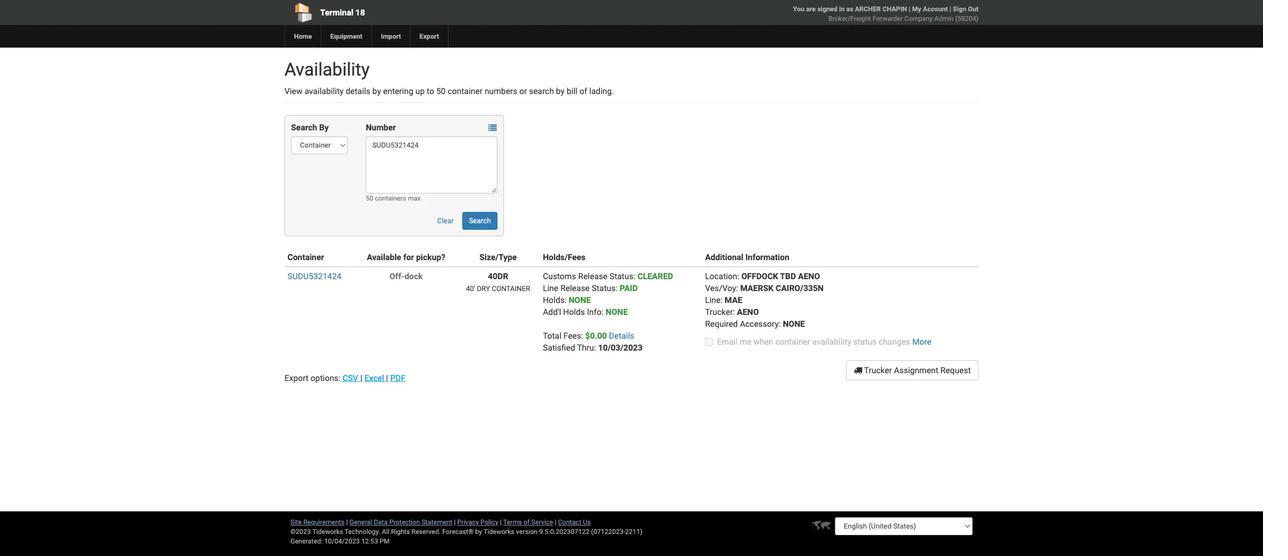 Task type: locate. For each thing, give the bounding box(es) containing it.
availability left status
[[813, 337, 852, 347]]

maersk
[[740, 283, 774, 293]]

1 horizontal spatial none
[[606, 307, 628, 317]]

2 vertical spatial none
[[783, 319, 805, 329]]

0 horizontal spatial availability
[[305, 86, 344, 96]]

total fees: $0.00 details satisfied thru: 10/03/2023
[[543, 331, 643, 353]]

reserved.
[[412, 528, 441, 536]]

0 vertical spatial of
[[580, 86, 587, 96]]

home
[[294, 32, 312, 40]]

50 left containers
[[366, 195, 373, 202]]

container right to
[[448, 86, 483, 96]]

by inside site requirements | general data protection statement | privacy policy | terms of service | contact us ©2023 tideworks technology. all rights reserved. forecast® by tideworks version 9.5.0.202307122 (07122023-2211) generated: 10/04/2023 12:53 pm
[[475, 528, 482, 536]]

view availability details by entering up to 50 container numbers or search by bill of lading.
[[285, 86, 614, 96]]

my account link
[[912, 5, 948, 13]]

search right the clear button
[[469, 217, 491, 225]]

accessory
[[740, 319, 779, 329]]

by right details
[[373, 86, 381, 96]]

trucker assignment request
[[862, 366, 971, 375]]

release down customs
[[561, 283, 590, 293]]

release
[[578, 271, 608, 281], [561, 283, 590, 293]]

assignment
[[894, 366, 939, 375]]

none right accessory at the right
[[783, 319, 805, 329]]

0 horizontal spatial by
[[373, 86, 381, 96]]

none right info:
[[606, 307, 628, 317]]

1 horizontal spatial export
[[420, 32, 439, 40]]

in
[[839, 5, 845, 13]]

my
[[912, 5, 922, 13]]

1 horizontal spatial container
[[776, 337, 811, 347]]

terms
[[503, 519, 522, 527]]

: up the paid
[[634, 271, 636, 281]]

containers
[[375, 195, 406, 202]]

signed
[[818, 5, 838, 13]]

aeno up cairo/335n
[[798, 271, 820, 281]]

archer
[[855, 5, 881, 13]]

1 vertical spatial of
[[524, 519, 530, 527]]

18
[[356, 7, 365, 17]]

10/04/2023
[[324, 538, 360, 546]]

: up ves/voy:
[[738, 271, 740, 281]]

none for line:
[[783, 319, 805, 329]]

(07122023-
[[591, 528, 625, 536]]

0 horizontal spatial aeno
[[737, 307, 759, 317]]

0 vertical spatial none
[[569, 295, 591, 305]]

none up holds
[[569, 295, 591, 305]]

thru:
[[577, 343, 596, 353]]

1 vertical spatial export
[[285, 373, 309, 383]]

1 horizontal spatial availability
[[813, 337, 852, 347]]

1 vertical spatial search
[[469, 217, 491, 225]]

terminal 18
[[320, 7, 365, 17]]

aeno
[[798, 271, 820, 281], [737, 307, 759, 317]]

search
[[291, 122, 317, 132], [469, 217, 491, 225]]

None checkbox
[[705, 339, 713, 346]]

| left the pdf link
[[386, 373, 388, 383]]

Number text field
[[366, 136, 498, 194]]

to
[[427, 86, 434, 96]]

tideworks
[[484, 528, 515, 536]]

sudu5321424
[[288, 271, 342, 281]]

size/type
[[480, 252, 517, 262]]

0 vertical spatial status
[[610, 271, 634, 281]]

availability
[[305, 86, 344, 96], [813, 337, 852, 347]]

0 horizontal spatial search
[[291, 122, 317, 132]]

chapin
[[883, 5, 907, 13]]

clear button
[[431, 212, 460, 230]]

by left bill
[[556, 86, 565, 96]]

mae
[[725, 295, 743, 305]]

©2023 tideworks
[[291, 528, 343, 536]]

of up the 'version'
[[524, 519, 530, 527]]

export
[[420, 32, 439, 40], [285, 373, 309, 383]]

1 vertical spatial aeno
[[737, 307, 759, 317]]

bill
[[567, 86, 578, 96]]

0 horizontal spatial container
[[448, 86, 483, 96]]

| up forecast®
[[454, 519, 456, 527]]

:
[[634, 271, 636, 281], [738, 271, 740, 281], [616, 283, 618, 293], [779, 319, 781, 329]]

export for export
[[420, 32, 439, 40]]

broker/freight
[[829, 15, 871, 22]]

| up the tideworks
[[500, 519, 502, 527]]

forwarder
[[873, 15, 903, 22]]

1 horizontal spatial of
[[580, 86, 587, 96]]

admin
[[935, 15, 954, 22]]

1 vertical spatial container
[[776, 337, 811, 347]]

by down privacy policy link
[[475, 528, 482, 536]]

search button
[[462, 212, 498, 230]]

| right csv
[[360, 373, 362, 383]]

| left general
[[346, 519, 348, 527]]

1 horizontal spatial search
[[469, 217, 491, 225]]

1 vertical spatial release
[[561, 283, 590, 293]]

1 vertical spatial none
[[606, 307, 628, 317]]

50 right to
[[436, 86, 446, 96]]

search left by
[[291, 122, 317, 132]]

0 vertical spatial 50
[[436, 86, 446, 96]]

or
[[520, 86, 527, 96]]

fees:
[[564, 331, 583, 341]]

when
[[754, 337, 774, 347]]

40dr 40' dry container
[[466, 271, 530, 293]]

0 horizontal spatial 50
[[366, 195, 373, 202]]

you are signed in as archer chapin | my account | sign out broker/freight forwarder company admin (58204)
[[793, 5, 979, 22]]

1 horizontal spatial by
[[475, 528, 482, 536]]

0 vertical spatial search
[[291, 122, 317, 132]]

required
[[705, 319, 738, 329]]

availability down 'availability'
[[305, 86, 344, 96]]

0 horizontal spatial of
[[524, 519, 530, 527]]

general
[[350, 519, 372, 527]]

0 vertical spatial aeno
[[798, 271, 820, 281]]

status up the paid
[[610, 271, 634, 281]]

clear
[[437, 217, 454, 225]]

pickup?
[[416, 252, 445, 262]]

contact us link
[[558, 519, 591, 527]]

requirements
[[303, 519, 345, 527]]

info:
[[587, 307, 604, 317]]

by
[[319, 122, 329, 132]]

cairo/335n
[[776, 283, 824, 293]]

export left options:
[[285, 373, 309, 383]]

service
[[531, 519, 553, 527]]

import link
[[372, 25, 410, 48]]

0 horizontal spatial export
[[285, 373, 309, 383]]

truck image
[[854, 366, 862, 375]]

container right when
[[776, 337, 811, 347]]

options:
[[311, 373, 341, 383]]

line
[[543, 283, 559, 293]]

status left the paid
[[592, 283, 616, 293]]

pdf link
[[390, 373, 406, 383]]

location
[[705, 271, 738, 281]]

0 horizontal spatial none
[[569, 295, 591, 305]]

export options: csv | excel | pdf
[[285, 373, 406, 383]]

search for search
[[469, 217, 491, 225]]

sign out link
[[953, 5, 979, 13]]

0 vertical spatial release
[[578, 271, 608, 281]]

rights
[[391, 528, 410, 536]]

holds/fees
[[543, 252, 586, 262]]

contact
[[558, 519, 581, 527]]

search inside "button"
[[469, 217, 491, 225]]

2 horizontal spatial none
[[783, 319, 805, 329]]

release right customs
[[578, 271, 608, 281]]

: left the paid
[[616, 283, 618, 293]]

0 vertical spatial export
[[420, 32, 439, 40]]

of right bill
[[580, 86, 587, 96]]

all
[[382, 528, 390, 536]]

export down terminal 18 link
[[420, 32, 439, 40]]

off-dock
[[390, 271, 423, 281]]

9.5.0.202307122
[[539, 528, 590, 536]]

sudu5321424 link
[[288, 271, 342, 281]]

none inside location : offdock tbd aeno ves/voy: maersk cairo/335n line: mae trucker: aeno required accessory : none
[[783, 319, 805, 329]]

none for holds:
[[606, 307, 628, 317]]

aeno up accessory at the right
[[737, 307, 759, 317]]

$0.00
[[585, 331, 607, 341]]



Task type: describe. For each thing, give the bounding box(es) containing it.
details link
[[609, 331, 635, 341]]

1 horizontal spatial 50
[[436, 86, 446, 96]]

holds:
[[543, 295, 567, 305]]

2 horizontal spatial by
[[556, 86, 565, 96]]

email
[[717, 337, 738, 347]]

policy
[[481, 519, 499, 527]]

version
[[516, 528, 538, 536]]

10/03/2023
[[598, 343, 643, 353]]

0 vertical spatial container
[[448, 86, 483, 96]]

cleared
[[638, 271, 673, 281]]

container
[[288, 252, 324, 262]]

site
[[291, 519, 302, 527]]

status
[[854, 337, 877, 347]]

| up 9.5.0.202307122
[[555, 519, 556, 527]]

forecast®
[[443, 528, 474, 536]]

generated:
[[291, 538, 323, 546]]

available
[[367, 252, 401, 262]]

changes
[[879, 337, 910, 347]]

technology.
[[345, 528, 380, 536]]

| left my
[[909, 5, 911, 13]]

search
[[529, 86, 554, 96]]

you
[[793, 5, 805, 13]]

export for export options: csv | excel | pdf
[[285, 373, 309, 383]]

add'l
[[543, 307, 561, 317]]

12:53
[[361, 538, 378, 546]]

50 containers max
[[366, 195, 421, 202]]

lading.
[[589, 86, 614, 96]]

terminal 18 link
[[285, 0, 563, 25]]

privacy
[[457, 519, 479, 527]]

off-
[[390, 271, 405, 281]]

site requirements | general data protection statement | privacy policy | terms of service | contact us ©2023 tideworks technology. all rights reserved. forecast® by tideworks version 9.5.0.202307122 (07122023-2211) generated: 10/04/2023 12:53 pm
[[291, 519, 643, 546]]

ves/voy:
[[705, 283, 738, 293]]

numbers
[[485, 86, 517, 96]]

import
[[381, 32, 401, 40]]

privacy policy link
[[457, 519, 499, 527]]

: down cairo/335n
[[779, 319, 781, 329]]

for
[[403, 252, 414, 262]]

terms of service link
[[503, 519, 553, 527]]

holds
[[563, 307, 585, 317]]

total
[[543, 331, 562, 341]]

excel link
[[365, 373, 386, 383]]

trucker:
[[705, 307, 735, 317]]

search for search by
[[291, 122, 317, 132]]

| left sign
[[950, 5, 952, 13]]

number
[[366, 122, 396, 132]]

1 vertical spatial 50
[[366, 195, 373, 202]]

more
[[912, 337, 932, 347]]

40'
[[466, 285, 475, 293]]

email me when container availability status changes more
[[717, 337, 932, 347]]

company
[[905, 15, 933, 22]]

account
[[923, 5, 948, 13]]

1 vertical spatial status
[[592, 283, 616, 293]]

satisfied
[[543, 343, 575, 353]]

1 vertical spatial availability
[[813, 337, 852, 347]]

information
[[746, 252, 790, 262]]

up
[[416, 86, 425, 96]]

search by
[[291, 122, 329, 132]]

customs release status : cleared line release status : paid holds: none add'l holds info: none
[[543, 271, 673, 317]]

csv
[[343, 373, 358, 383]]

terminal
[[320, 7, 353, 17]]

customs
[[543, 271, 576, 281]]

of inside site requirements | general data protection statement | privacy policy | terms of service | contact us ©2023 tideworks technology. all rights reserved. forecast® by tideworks version 9.5.0.202307122 (07122023-2211) generated: 10/04/2023 12:53 pm
[[524, 519, 530, 527]]

show list image
[[489, 124, 497, 132]]

general data protection statement link
[[350, 519, 452, 527]]

1 horizontal spatial aeno
[[798, 271, 820, 281]]

tbd
[[780, 271, 796, 281]]

40dr
[[488, 271, 508, 281]]

details
[[609, 331, 635, 341]]

data
[[374, 519, 388, 527]]

offdock
[[742, 271, 778, 281]]

more link
[[912, 337, 932, 347]]

trucker
[[864, 366, 892, 375]]

view
[[285, 86, 303, 96]]

excel
[[365, 373, 384, 383]]

out
[[968, 5, 979, 13]]

(58204)
[[956, 15, 979, 22]]

0 vertical spatial availability
[[305, 86, 344, 96]]

entering
[[383, 86, 414, 96]]

available for pickup?
[[367, 252, 445, 262]]

as
[[847, 5, 854, 13]]



Task type: vqa. For each thing, say whether or not it's contained in the screenshot.
the top follows:
no



